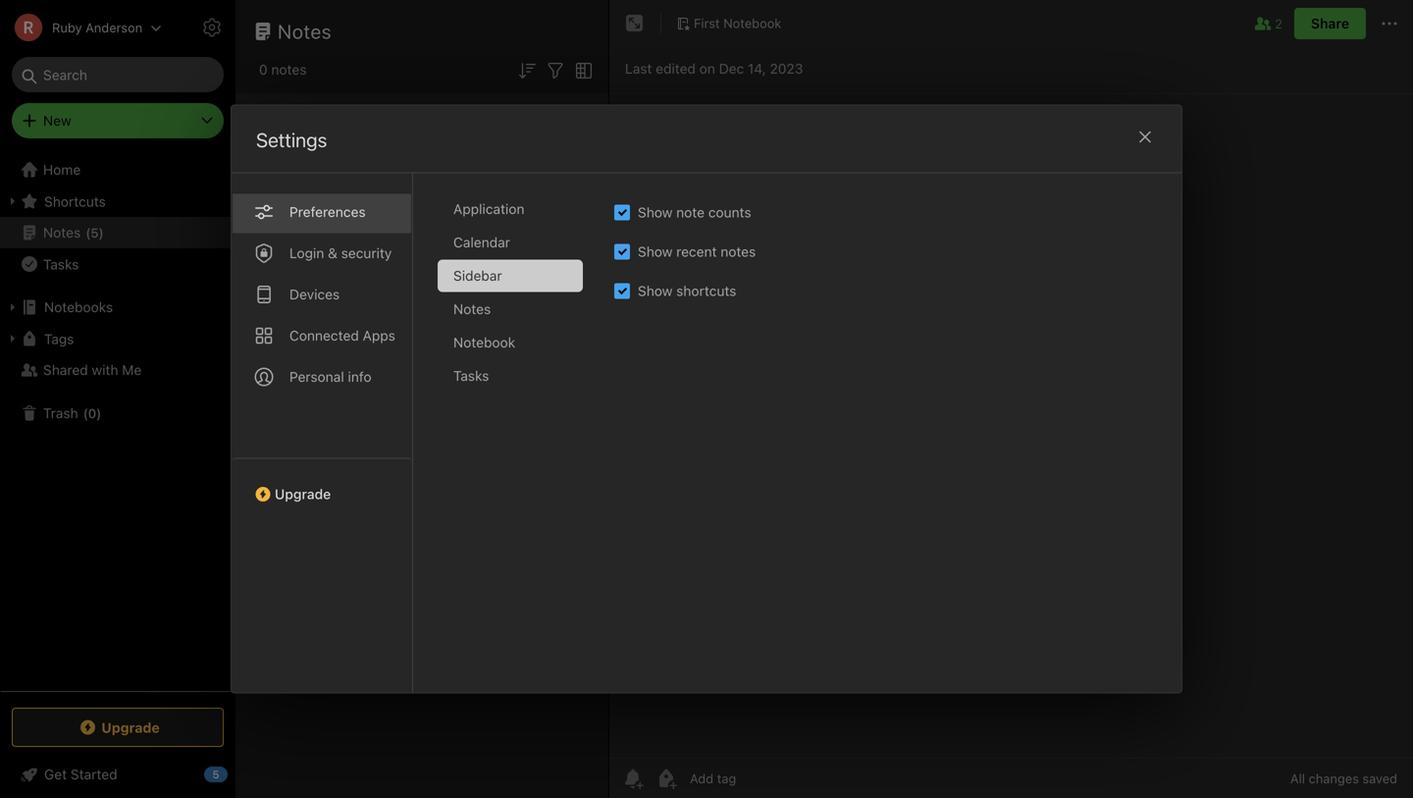 Task type: locate. For each thing, give the bounding box(es) containing it.
show
[[638, 204, 673, 220], [638, 243, 673, 260], [638, 283, 673, 299]]

notes
[[278, 20, 332, 43], [43, 224, 81, 241], [454, 301, 491, 317]]

show for show note counts
[[638, 204, 673, 220]]

dec
[[719, 60, 744, 77]]

1 vertical spatial 0
[[88, 406, 96, 420]]

notes left 5
[[43, 224, 81, 241]]

1 horizontal spatial notebook
[[724, 16, 782, 31]]

upgrade
[[275, 486, 331, 502], [101, 719, 160, 736]]

Search text field
[[26, 57, 210, 92]]

tags button
[[0, 323, 235, 354]]

Show shortcuts checkbox
[[615, 283, 630, 299]]

keyword
[[436, 587, 496, 606]]

0 horizontal spatial notes
[[271, 61, 307, 78]]

recent
[[677, 243, 717, 260]]

saved
[[1363, 771, 1398, 786]]

0 horizontal spatial upgrade button
[[12, 708, 224, 747]]

show right show note counts checkbox
[[638, 204, 673, 220]]

Show note counts checkbox
[[615, 205, 630, 220]]

( inside trash ( 0 )
[[83, 406, 88, 420]]

( for notes
[[86, 225, 91, 240]]

clear button
[[564, 105, 593, 119]]

0 vertical spatial 0
[[259, 61, 268, 78]]

0 horizontal spatial tab list
[[232, 173, 413, 693]]

shortcuts button
[[0, 186, 235, 217]]

settings image
[[200, 16, 224, 39]]

&
[[328, 245, 338, 261]]

tags
[[44, 331, 74, 347]]

tasks tab
[[438, 360, 583, 392]]

1 vertical spatial )
[[96, 406, 101, 420]]

) right trash
[[96, 406, 101, 420]]

tree
[[0, 154, 236, 690]]

sidebar tab
[[438, 260, 583, 292]]

add tag image
[[655, 767, 678, 790]]

0 vertical spatial )
[[99, 225, 104, 240]]

try
[[290, 587, 312, 606]]

0 down settings tooltip
[[259, 61, 268, 78]]

found
[[437, 549, 484, 570]]

notes
[[271, 61, 307, 78], [721, 243, 756, 260], [388, 549, 433, 570]]

home link
[[0, 154, 236, 186]]

all
[[1291, 771, 1306, 786]]

Note Editor text field
[[610, 94, 1414, 758]]

( inside notes ( 5 )
[[86, 225, 91, 240]]

2 vertical spatial notes
[[388, 549, 433, 570]]

) for trash
[[96, 406, 101, 420]]

0 vertical spatial show
[[638, 204, 673, 220]]

)
[[99, 225, 104, 240], [96, 406, 101, 420]]

tab list containing preferences
[[232, 173, 413, 693]]

application
[[454, 201, 525, 217]]

1 vertical spatial (
[[83, 406, 88, 420]]

show right show shortcuts option
[[638, 283, 673, 299]]

personal
[[290, 369, 344, 385]]

connected
[[290, 327, 359, 344]]

add a reminder image
[[621, 767, 645, 790]]

using
[[316, 587, 355, 606]]

try using a different keyword or filter.
[[290, 587, 554, 606]]

settings up 0 notes
[[247, 20, 298, 35]]

0 horizontal spatial notes
[[43, 224, 81, 241]]

0
[[259, 61, 268, 78], [88, 406, 96, 420]]

shared with me link
[[0, 354, 235, 386]]

0 horizontal spatial 0
[[88, 406, 96, 420]]

upgrade button
[[232, 458, 412, 510], [12, 708, 224, 747]]

) inside trash ( 0 )
[[96, 406, 101, 420]]

1 show from the top
[[638, 204, 673, 220]]

1 vertical spatial settings
[[256, 128, 327, 151]]

) for notes
[[99, 225, 104, 240]]

2 horizontal spatial notes
[[454, 301, 491, 317]]

counts
[[709, 204, 752, 220]]

last
[[625, 60, 652, 77]]

tree containing home
[[0, 154, 236, 690]]

connected apps
[[290, 327, 395, 344]]

) inside notes ( 5 )
[[99, 225, 104, 240]]

first
[[694, 16, 720, 31]]

5
[[91, 225, 99, 240]]

notes ( 5 )
[[43, 224, 104, 241]]

settings down filters
[[256, 128, 327, 151]]

0 vertical spatial notes
[[278, 20, 332, 43]]

shared
[[43, 362, 88, 378]]

intense button
[[254, 130, 362, 161]]

info
[[348, 369, 372, 385]]

tasks
[[43, 256, 79, 272], [454, 368, 489, 384]]

Show recent notes checkbox
[[615, 244, 630, 260]]

3 show from the top
[[638, 283, 673, 299]]

calendar
[[454, 234, 510, 250]]

a
[[359, 587, 367, 606]]

show recent notes
[[638, 243, 756, 260]]

1 vertical spatial tasks
[[454, 368, 489, 384]]

0 right trash
[[88, 406, 96, 420]]

login
[[290, 245, 324, 261]]

None search field
[[26, 57, 210, 92]]

0 vertical spatial notes
[[271, 61, 307, 78]]

notes down sidebar
[[454, 301, 491, 317]]

1 horizontal spatial tab list
[[438, 193, 599, 693]]

preferences
[[290, 204, 366, 220]]

devices
[[290, 286, 340, 302]]

notebook
[[724, 16, 782, 31], [454, 334, 516, 350]]

notebooks
[[44, 299, 113, 315]]

( down shortcuts
[[86, 225, 91, 240]]

clear
[[564, 105, 593, 119]]

tasks down notes ( 5 )
[[43, 256, 79, 272]]

tasks button
[[0, 248, 235, 280]]

1 horizontal spatial tasks
[[454, 368, 489, 384]]

1 horizontal spatial notes
[[388, 549, 433, 570]]

1 vertical spatial show
[[638, 243, 673, 260]]

(
[[86, 225, 91, 240], [83, 406, 88, 420]]

0 vertical spatial upgrade
[[275, 486, 331, 502]]

filters
[[255, 105, 300, 119]]

0 horizontal spatial notebook
[[454, 334, 516, 350]]

2 show from the top
[[638, 243, 673, 260]]

apps
[[363, 327, 395, 344]]

tasks down notebook tab
[[454, 368, 489, 384]]

tab list for calendar
[[232, 173, 413, 693]]

tab list containing application
[[438, 193, 599, 693]]

0 vertical spatial settings
[[247, 20, 298, 35]]

shortcuts
[[44, 193, 106, 209]]

1 vertical spatial upgrade
[[101, 719, 160, 736]]

) down shortcuts button
[[99, 225, 104, 240]]

notebook down notes tab
[[454, 334, 516, 350]]

tab list
[[232, 173, 413, 693], [438, 193, 599, 693]]

notes down counts at the top
[[721, 243, 756, 260]]

2 vertical spatial notes
[[454, 301, 491, 317]]

settings
[[247, 20, 298, 35], [256, 128, 327, 151]]

expand tags image
[[5, 331, 21, 347]]

0 horizontal spatial tasks
[[43, 256, 79, 272]]

notes up 0 notes
[[278, 20, 332, 43]]

1 vertical spatial notes
[[721, 243, 756, 260]]

1 horizontal spatial upgrade button
[[232, 458, 412, 510]]

notebook up 14,
[[724, 16, 782, 31]]

1 vertical spatial notes
[[43, 224, 81, 241]]

( right trash
[[83, 406, 88, 420]]

shared with me
[[43, 362, 142, 378]]

show right show recent notes option
[[638, 243, 673, 260]]

1 vertical spatial notebook
[[454, 334, 516, 350]]

2023
[[770, 60, 803, 77]]

0 vertical spatial tasks
[[43, 256, 79, 272]]

2
[[1275, 16, 1283, 31]]

0 vertical spatial notebook
[[724, 16, 782, 31]]

no
[[360, 549, 383, 570]]

first notebook button
[[669, 10, 789, 37]]

notes inside tab
[[454, 301, 491, 317]]

notebook inside button
[[724, 16, 782, 31]]

0 vertical spatial (
[[86, 225, 91, 240]]

2 button
[[1252, 12, 1283, 35]]

note
[[677, 204, 705, 220]]

first notebook
[[694, 16, 782, 31]]

notes up filters
[[271, 61, 307, 78]]

share
[[1311, 15, 1350, 31]]

2 vertical spatial show
[[638, 283, 673, 299]]

notes up different
[[388, 549, 433, 570]]

personal info
[[290, 369, 372, 385]]



Task type: describe. For each thing, give the bounding box(es) containing it.
0 inside trash ( 0 )
[[88, 406, 96, 420]]

or
[[500, 587, 515, 606]]

with
[[92, 362, 118, 378]]

close image
[[1134, 125, 1157, 149]]

1 horizontal spatial 0
[[259, 61, 268, 78]]

notes for no notes found
[[388, 549, 433, 570]]

filter.
[[519, 587, 554, 606]]

settings inside tooltip
[[247, 20, 298, 35]]

tab list for show note counts
[[438, 193, 599, 693]]

intense
[[284, 137, 330, 153]]

notes for 0 notes
[[271, 61, 307, 78]]

0 horizontal spatial upgrade
[[101, 719, 160, 736]]

me
[[122, 362, 142, 378]]

last edited on dec 14, 2023
[[625, 60, 803, 77]]

1 horizontal spatial notes
[[278, 20, 332, 43]]

edited
[[656, 60, 696, 77]]

changes
[[1309, 771, 1359, 786]]

login & security
[[290, 245, 392, 261]]

home
[[43, 161, 81, 178]]

calendar tab
[[438, 226, 583, 259]]

1 vertical spatial upgrade button
[[12, 708, 224, 747]]

trash
[[43, 405, 78, 421]]

different
[[372, 587, 432, 606]]

notebook inside tab
[[454, 334, 516, 350]]

trash ( 0 )
[[43, 405, 101, 421]]

tasks inside tasks button
[[43, 256, 79, 272]]

application tab
[[438, 193, 583, 225]]

show for show shortcuts
[[638, 283, 673, 299]]

new
[[43, 112, 71, 129]]

show note counts
[[638, 204, 752, 220]]

no notes found
[[360, 549, 484, 570]]

notes tab
[[438, 293, 583, 325]]

share button
[[1295, 8, 1366, 39]]

14,
[[748, 60, 766, 77]]

note window element
[[610, 0, 1414, 798]]

tasks inside tasks tab
[[454, 368, 489, 384]]

notebooks link
[[0, 292, 235, 323]]

all changes saved
[[1291, 771, 1398, 786]]

show for show recent notes
[[638, 243, 673, 260]]

0 vertical spatial upgrade button
[[232, 458, 412, 510]]

shortcuts
[[677, 283, 737, 299]]

( for trash
[[83, 406, 88, 420]]

notebook tab
[[438, 326, 583, 359]]

0 notes
[[259, 61, 307, 78]]

1 horizontal spatial upgrade
[[275, 486, 331, 502]]

show shortcuts
[[638, 283, 737, 299]]

sidebar
[[454, 268, 502, 284]]

expand notebooks image
[[5, 299, 21, 315]]

expand note image
[[623, 12, 647, 35]]

settings tooltip
[[218, 8, 314, 47]]

2 horizontal spatial notes
[[721, 243, 756, 260]]

new button
[[12, 103, 224, 138]]

security
[[341, 245, 392, 261]]

on
[[700, 60, 716, 77]]



Task type: vqa. For each thing, say whether or not it's contained in the screenshot.
search field within the the 'Main' 'element'
no



